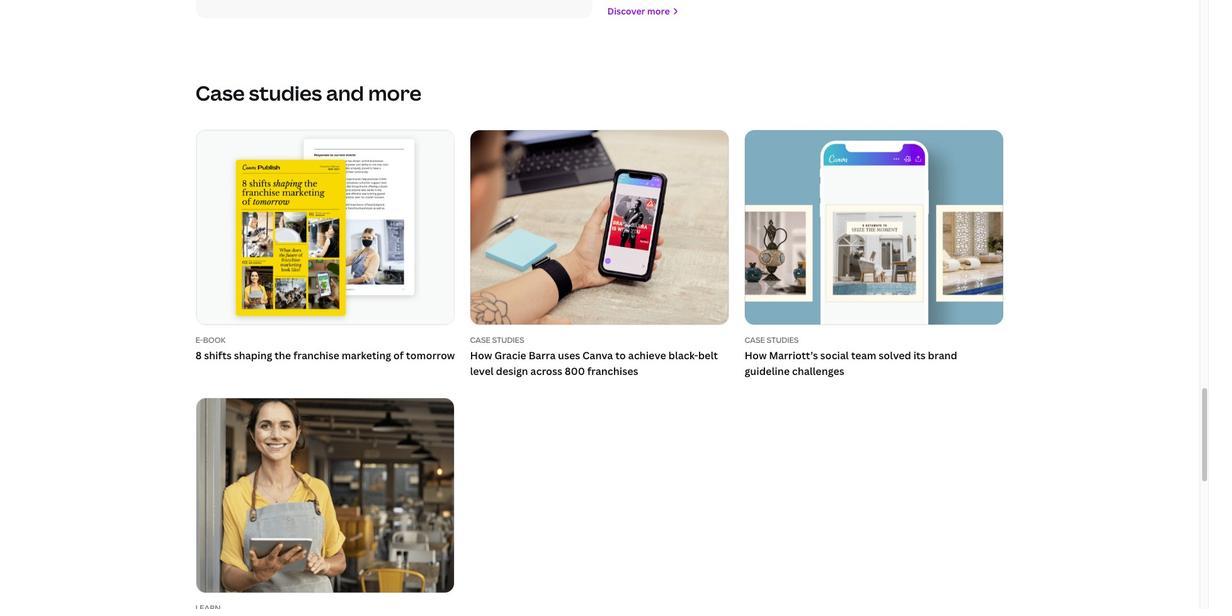 Task type: locate. For each thing, give the bounding box(es) containing it.
0 horizontal spatial imageonly image
[[196, 130, 454, 325]]

800
[[565, 365, 585, 379]]

studies for gracie
[[492, 335, 524, 346]]

how inside case studies how marriott's social team solved its brand guideline challenges
[[745, 349, 767, 362]]

studies up marriott's
[[767, 335, 799, 346]]

1 horizontal spatial studies
[[492, 335, 524, 346]]

more right and
[[368, 79, 421, 106]]

2 imageonly image from the left
[[471, 130, 729, 325]]

how up level
[[470, 349, 492, 362]]

how up guideline
[[745, 349, 767, 362]]

more right discover at the right top
[[647, 5, 670, 17]]

0 horizontal spatial more
[[368, 79, 421, 106]]

how inside case studies how gracie barra uses canva to achieve black-belt level design across 800 franchises
[[470, 349, 492, 362]]

1 how from the left
[[470, 349, 492, 362]]

2 horizontal spatial case
[[745, 335, 765, 346]]

to
[[615, 349, 626, 362]]

0 horizontal spatial studies
[[249, 79, 322, 106]]

design
[[496, 365, 528, 379]]

its
[[913, 349, 926, 362]]

case studies how gracie barra uses canva to achieve black-belt level design across 800 franchises
[[470, 335, 718, 379]]

1 horizontal spatial case
[[470, 335, 490, 346]]

1 imageonly image from the left
[[196, 130, 454, 325]]

uses
[[558, 349, 580, 362]]

discover more
[[607, 5, 670, 17]]

2 how from the left
[[745, 349, 767, 362]]

studies up the gracie
[[492, 335, 524, 346]]

case inside case studies how gracie barra uses canva to achieve black-belt level design across 800 franchises
[[470, 335, 490, 346]]

how
[[470, 349, 492, 362], [745, 349, 767, 362]]

marketing
[[342, 349, 391, 362]]

achieve
[[628, 349, 666, 362]]

2 horizontal spatial imageonly image
[[745, 130, 1003, 325]]

studies inside case studies how marriott's social team solved its brand guideline challenges
[[767, 335, 799, 346]]

0 horizontal spatial how
[[470, 349, 492, 362]]

case studies and more
[[196, 79, 421, 106]]

3 imageonly image from the left
[[745, 130, 1003, 325]]

case inside case studies how marriott's social team solved its brand guideline challenges
[[745, 335, 765, 346]]

imageonly image
[[196, 130, 454, 325], [471, 130, 729, 325], [745, 130, 1003, 325]]

guideline
[[745, 365, 790, 379]]

challenges
[[792, 365, 844, 379]]

case for case studies how marriott's social team solved its brand guideline challenges
[[745, 335, 765, 346]]

1 horizontal spatial how
[[745, 349, 767, 362]]

more
[[647, 5, 670, 17], [368, 79, 421, 106]]

2 horizontal spatial studies
[[767, 335, 799, 346]]

case
[[196, 79, 245, 106], [470, 335, 490, 346], [745, 335, 765, 346]]

studies for more
[[249, 79, 322, 106]]

1 horizontal spatial more
[[647, 5, 670, 17]]

0 horizontal spatial case
[[196, 79, 245, 106]]

discover
[[607, 5, 645, 17]]

studies left and
[[249, 79, 322, 106]]

0 vertical spatial more
[[647, 5, 670, 17]]

the
[[275, 349, 291, 362]]

1 horizontal spatial imageonly image
[[471, 130, 729, 325]]

franchise presentation editing with different team members in canva image
[[196, 0, 592, 18]]

studies
[[249, 79, 322, 106], [492, 335, 524, 346], [767, 335, 799, 346]]

studies inside case studies how gracie barra uses canva to achieve black-belt level design across 800 franchises
[[492, 335, 524, 346]]

1 vertical spatial more
[[368, 79, 421, 106]]

brand
[[928, 349, 957, 362]]

shaping
[[234, 349, 272, 362]]

case studies how marriott's social team solved its brand guideline challenges
[[745, 335, 957, 379]]



Task type: vqa. For each thing, say whether or not it's contained in the screenshot.


Task type: describe. For each thing, give the bounding box(es) containing it.
e-
[[196, 335, 203, 346]]

social
[[820, 349, 849, 362]]

solved
[[879, 349, 911, 362]]

marriott's
[[769, 349, 818, 362]]

how for how gracie barra uses canva to achieve black-belt level design across 800 franchises
[[470, 349, 492, 362]]

tomorrow
[[406, 349, 455, 362]]

franchises
[[587, 365, 638, 379]]

team
[[851, 349, 876, 362]]

across
[[530, 365, 562, 379]]

case for case studies and more
[[196, 79, 245, 106]]

level
[[470, 365, 494, 379]]

shifts
[[204, 349, 232, 362]]

imageonly image for solved
[[745, 130, 1003, 325]]

how for how marriott's social team solved its brand guideline challenges
[[745, 349, 767, 362]]

book
[[203, 335, 226, 346]]

case for case studies how gracie barra uses canva to achieve black-belt level design across 800 franchises
[[470, 335, 490, 346]]

gracie
[[494, 349, 526, 362]]

black-
[[668, 349, 698, 362]]

of
[[393, 349, 404, 362]]

e-book 8 shifts shaping the franchise marketing of tomorrow
[[196, 335, 455, 362]]

discover more link
[[607, 4, 798, 18]]

8
[[196, 349, 202, 362]]

canva
[[582, 349, 613, 362]]

imageonly image for canva
[[471, 130, 729, 325]]

belt
[[698, 349, 718, 362]]

barra
[[529, 349, 556, 362]]

more inside 'link'
[[647, 5, 670, 17]]

imageonly image for franchise
[[196, 130, 454, 325]]

franchise
[[293, 349, 339, 362]]

and
[[326, 79, 364, 106]]

studies for marriott's
[[767, 335, 799, 346]]



